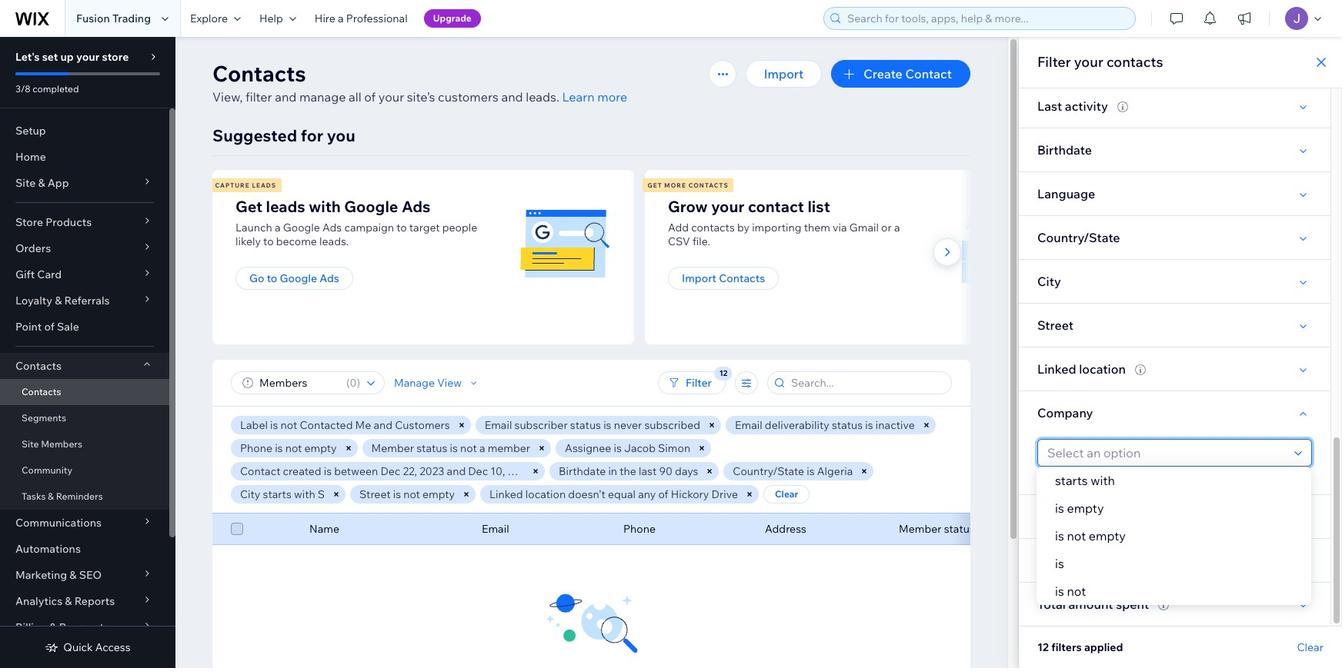 Task type: locate. For each thing, give the bounding box(es) containing it.
0 vertical spatial contacts
[[1107, 53, 1163, 71]]

contact created is between dec 22, 2023 and dec 10, 2023
[[240, 465, 532, 479]]

1 vertical spatial street
[[359, 488, 391, 502]]

0 vertical spatial member
[[371, 442, 414, 456]]

let's
[[15, 50, 40, 64]]

list box
[[1037, 467, 1311, 606]]

Search... field
[[786, 372, 947, 394]]

0 horizontal spatial street
[[359, 488, 391, 502]]

1 horizontal spatial filter
[[1037, 53, 1071, 71]]

filter for filter your contacts
[[1037, 53, 1071, 71]]

contacts up segments
[[22, 386, 61, 398]]

clear
[[775, 489, 798, 500], [1297, 641, 1324, 655]]

a down the leads
[[275, 221, 281, 235]]

phone down label
[[240, 442, 272, 456]]

leads.
[[526, 89, 559, 105], [319, 235, 349, 249]]

filter inside button
[[686, 376, 712, 390]]

with inside 'get leads with google ads launch a google ads campaign to target people likely to become leads.'
[[309, 197, 341, 216]]

list
[[210, 170, 1073, 345]]

a right or
[[894, 221, 900, 235]]

0 vertical spatial birthdate
[[1037, 142, 1092, 158]]

leads. left learn
[[526, 89, 559, 105]]

0 horizontal spatial phone
[[240, 442, 272, 456]]

gift card
[[15, 268, 62, 282]]

contacts down point of sale
[[15, 359, 62, 373]]

1 horizontal spatial linked
[[1037, 362, 1076, 377]]

with for s
[[294, 488, 315, 502]]

is left "algeria"
[[807, 465, 815, 479]]

2 vertical spatial google
[[280, 272, 317, 285]]

0 horizontal spatial linked
[[489, 488, 523, 502]]

1 vertical spatial phone
[[623, 523, 656, 536]]

contacts inside the contacts view, filter and manage all of your site's customers and leads. learn more
[[212, 60, 306, 87]]

0 vertical spatial contact
[[905, 66, 952, 82]]

inactive
[[876, 419, 915, 432]]

assignee
[[565, 442, 611, 456]]

your up the by
[[711, 197, 744, 216]]

ads down 'get leads with google ads launch a google ads campaign to target people likely to become leads.'
[[320, 272, 339, 285]]

linked up company
[[1037, 362, 1076, 377]]

0 horizontal spatial clear button
[[763, 486, 810, 504]]

contact inside button
[[905, 66, 952, 82]]

phone down any
[[623, 523, 656, 536]]

member for member status
[[899, 523, 942, 536]]

birthdate up language
[[1037, 142, 1092, 158]]

is down starts with
[[1055, 501, 1064, 516]]

1 vertical spatial clear
[[1297, 641, 1324, 655]]

and right filter in the top left of the page
[[275, 89, 297, 105]]

site inside dropdown button
[[15, 176, 36, 190]]

0 horizontal spatial dec
[[380, 465, 400, 479]]

not down 22,
[[403, 488, 420, 502]]

of left sale
[[44, 320, 55, 334]]

1 horizontal spatial 2023
[[508, 465, 532, 479]]

0 vertical spatial clear button
[[763, 486, 810, 504]]

leads. right become
[[319, 235, 349, 249]]

1 vertical spatial country/state
[[733, 465, 804, 479]]

up
[[60, 50, 74, 64]]

1 horizontal spatial dec
[[468, 465, 488, 479]]

0 vertical spatial phone
[[240, 442, 272, 456]]

&
[[38, 176, 45, 190], [55, 294, 62, 308], [48, 491, 54, 503], [69, 569, 77, 583], [65, 595, 72, 609], [49, 621, 57, 635]]

member for member status is not a member
[[371, 442, 414, 456]]

get leads with google ads launch a google ads campaign to target people likely to become leads.
[[235, 197, 477, 249]]

0 horizontal spatial city
[[240, 488, 260, 502]]

manage view button
[[394, 376, 480, 390]]

sale
[[57, 320, 79, 334]]

0 vertical spatial street
[[1037, 318, 1073, 333]]

and right customers
[[501, 89, 523, 105]]

manage view
[[394, 376, 462, 390]]

location up company
[[1079, 362, 1126, 377]]

site down segments
[[22, 439, 39, 450]]

target
[[409, 221, 440, 235]]

view,
[[212, 89, 243, 105]]

member
[[371, 442, 414, 456], [899, 523, 942, 536]]

with right the leads
[[309, 197, 341, 216]]

1 horizontal spatial birthdate
[[1037, 142, 1092, 158]]

0 horizontal spatial import
[[682, 272, 716, 285]]

site
[[15, 176, 36, 190], [22, 439, 39, 450]]

is empty
[[1055, 501, 1104, 516]]

with left s
[[294, 488, 315, 502]]

linked
[[1037, 362, 1076, 377], [489, 488, 523, 502]]

a right hire
[[338, 12, 344, 25]]

import inside import "button"
[[764, 66, 804, 82]]

contacts link
[[0, 379, 169, 406]]

for
[[301, 125, 323, 145]]

billing
[[15, 621, 47, 635]]

is down customers
[[450, 442, 458, 456]]

fusion
[[76, 12, 110, 25]]

phone for phone is not empty
[[240, 442, 272, 456]]

ads left campaign
[[322, 221, 342, 235]]

street is not empty
[[359, 488, 455, 502]]

linked down 10,
[[489, 488, 523, 502]]

location for linked location
[[1079, 362, 1126, 377]]

starts with
[[1055, 473, 1115, 489]]

filters
[[1051, 641, 1082, 655]]

& right tasks
[[48, 491, 54, 503]]

google up campaign
[[344, 197, 398, 216]]

billing & payments button
[[0, 615, 169, 641]]

contacts up filter in the top left of the page
[[212, 60, 306, 87]]

country/state is algeria
[[733, 465, 853, 479]]

gift card button
[[0, 262, 169, 288]]

0 horizontal spatial birthdate
[[559, 465, 606, 479]]

& left seo
[[69, 569, 77, 583]]

& right the loyalty
[[55, 294, 62, 308]]

1 horizontal spatial country/state
[[1037, 230, 1120, 245]]

member
[[488, 442, 530, 456]]

your inside sidebar element
[[76, 50, 99, 64]]

0 horizontal spatial filter
[[686, 376, 712, 390]]

contacts down the by
[[719, 272, 765, 285]]

1 vertical spatial birthdate
[[559, 465, 606, 479]]

contacts up activity
[[1107, 53, 1163, 71]]

1 horizontal spatial phone
[[623, 523, 656, 536]]

22,
[[403, 465, 417, 479]]

site down the home in the top of the page
[[15, 176, 36, 190]]

create
[[864, 66, 903, 82]]

your up activity
[[1074, 53, 1103, 71]]

0 horizontal spatial leads.
[[319, 235, 349, 249]]

google inside button
[[280, 272, 317, 285]]

1 vertical spatial location
[[525, 488, 566, 502]]

& right billing
[[49, 621, 57, 635]]

email for email deliverability status is inactive
[[735, 419, 762, 432]]

filter up the subscribed
[[686, 376, 712, 390]]

csv
[[668, 235, 690, 249]]

equal
[[608, 488, 636, 502]]

you
[[327, 125, 355, 145]]

google down the leads
[[283, 221, 320, 235]]

city
[[1037, 274, 1061, 289], [240, 488, 260, 502]]

more
[[664, 182, 686, 189]]

Search for tools, apps, help & more... field
[[843, 8, 1130, 29]]

0 vertical spatial city
[[1037, 274, 1061, 289]]

1 vertical spatial filter
[[686, 376, 712, 390]]

1 vertical spatial site
[[22, 439, 39, 450]]

0 vertical spatial linked
[[1037, 362, 1076, 377]]

filter up 'last' on the right of the page
[[1037, 53, 1071, 71]]

0 vertical spatial filter
[[1037, 53, 1071, 71]]

home link
[[0, 144, 169, 170]]

& left the reports
[[65, 595, 72, 609]]

12 filters applied
[[1037, 641, 1123, 655]]

2 vertical spatial ads
[[320, 272, 339, 285]]

1 horizontal spatial member
[[899, 523, 942, 536]]

filter for filter
[[686, 376, 712, 390]]

import inside import contacts button
[[682, 272, 716, 285]]

1 vertical spatial leads.
[[319, 235, 349, 249]]

0 horizontal spatial 2023
[[419, 465, 444, 479]]

a inside 'get leads with google ads launch a google ads campaign to target people likely to become leads.'
[[275, 221, 281, 235]]

is down contact created is between dec 22, 2023 and dec 10, 2023
[[393, 488, 401, 502]]

& for analytics
[[65, 595, 72, 609]]

setup link
[[0, 118, 169, 144]]

starts down created
[[263, 488, 291, 502]]

country/state for country/state is algeria
[[733, 465, 804, 479]]

to left target
[[396, 221, 407, 235]]

store
[[102, 50, 129, 64]]

help
[[259, 12, 283, 25]]

1 vertical spatial contacts
[[691, 221, 735, 235]]

90
[[659, 465, 673, 479]]

1 horizontal spatial street
[[1037, 318, 1073, 333]]

0 horizontal spatial country/state
[[733, 465, 804, 479]]

1 horizontal spatial location
[[1079, 362, 1126, 377]]

clear button
[[763, 486, 810, 504], [1297, 641, 1324, 655]]

tasks & reminders
[[22, 491, 103, 503]]

professional
[[346, 12, 408, 25]]

0 vertical spatial clear
[[775, 489, 798, 500]]

import for import contacts
[[682, 272, 716, 285]]

create contact
[[864, 66, 952, 82]]

0 horizontal spatial location
[[525, 488, 566, 502]]

import for import
[[764, 66, 804, 82]]

of inside the contacts view, filter and manage all of your site's customers and leads. learn more
[[364, 89, 376, 105]]

1 horizontal spatial contact
[[905, 66, 952, 82]]

purchases
[[1102, 553, 1162, 569]]

dec left 22,
[[380, 465, 400, 479]]

contact up city starts with s
[[240, 465, 280, 479]]

filter
[[246, 89, 272, 105]]

contacts left the by
[[691, 221, 735, 235]]

location left the doesn't
[[525, 488, 566, 502]]

with up is empty
[[1091, 473, 1115, 489]]

dec left 10,
[[468, 465, 488, 479]]

seo
[[79, 569, 102, 583]]

2023 right 10,
[[508, 465, 532, 479]]

0 vertical spatial leads.
[[526, 89, 559, 105]]

1 horizontal spatial contacts
[[1107, 53, 1163, 71]]

to right go
[[267, 272, 277, 285]]

import
[[764, 66, 804, 82], [682, 272, 716, 285]]

street down contact created is between dec 22, 2023 and dec 10, 2023
[[359, 488, 391, 502]]

your right up
[[76, 50, 99, 64]]

email down 10,
[[482, 523, 509, 536]]

country/state down language
[[1037, 230, 1120, 245]]

a inside "grow your contact list add contacts by importing them via gmail or a csv file."
[[894, 221, 900, 235]]

email up member
[[485, 419, 512, 432]]

1 vertical spatial clear button
[[1297, 641, 1324, 655]]

is up s
[[324, 465, 332, 479]]

street up linked location
[[1037, 318, 1073, 333]]

1 horizontal spatial import
[[764, 66, 804, 82]]

google down become
[[280, 272, 317, 285]]

days
[[675, 465, 698, 479]]

communications
[[15, 516, 102, 530]]

Select an option field
[[1043, 440, 1290, 466]]

filter button
[[658, 372, 726, 395]]

not up created
[[285, 442, 302, 456]]

loyalty & referrals
[[15, 294, 110, 308]]

your inside the contacts view, filter and manage all of your site's customers and leads. learn more
[[378, 89, 404, 105]]

view
[[437, 376, 462, 390]]

1 horizontal spatial starts
[[1055, 473, 1088, 489]]

1 vertical spatial ads
[[322, 221, 342, 235]]

quick access
[[63, 641, 131, 655]]

referrals
[[64, 294, 110, 308]]

email
[[485, 419, 512, 432], [735, 419, 762, 432], [482, 523, 509, 536]]

capture leads
[[215, 182, 276, 189]]

birthdate up the doesn't
[[559, 465, 606, 479]]

0 vertical spatial site
[[15, 176, 36, 190]]

is up city starts with s
[[275, 442, 283, 456]]

is left never
[[603, 419, 611, 432]]

your
[[76, 50, 99, 64], [1074, 53, 1103, 71], [378, 89, 404, 105], [711, 197, 744, 216]]

& for marketing
[[69, 569, 77, 583]]

empty down member status is not a member
[[422, 488, 455, 502]]

with for google
[[309, 197, 341, 216]]

2023 right 22,
[[419, 465, 444, 479]]

app
[[48, 176, 69, 190]]

email left deliverability
[[735, 419, 762, 432]]

not right the total
[[1067, 584, 1086, 599]]

birthdate for birthdate in the last 90 days
[[559, 465, 606, 479]]

is up is not
[[1055, 556, 1064, 572]]

1 vertical spatial city
[[240, 488, 260, 502]]

1 vertical spatial linked
[[489, 488, 523, 502]]

ads
[[402, 197, 430, 216], [322, 221, 342, 235], [320, 272, 339, 285]]

contact right create
[[905, 66, 952, 82]]

total amount spent
[[1037, 597, 1149, 613]]

1 horizontal spatial city
[[1037, 274, 1061, 289]]

0 horizontal spatial clear
[[775, 489, 798, 500]]

email deliverability status is inactive
[[735, 419, 915, 432]]

let's set up your store
[[15, 50, 129, 64]]

company
[[1037, 406, 1093, 421]]

0 vertical spatial country/state
[[1037, 230, 1120, 245]]

& left app
[[38, 176, 45, 190]]

0 horizontal spatial contacts
[[691, 221, 735, 235]]

manage
[[394, 376, 435, 390]]

import contacts
[[682, 272, 765, 285]]

empty down the contacted
[[304, 442, 337, 456]]

go to google ads
[[249, 272, 339, 285]]

0 horizontal spatial member
[[371, 442, 414, 456]]

more
[[597, 89, 627, 105]]

ads inside go to google ads button
[[320, 272, 339, 285]]

not
[[281, 419, 297, 432], [285, 442, 302, 456], [460, 442, 477, 456], [403, 488, 420, 502], [1067, 529, 1086, 544], [1067, 584, 1086, 599]]

0 vertical spatial import
[[764, 66, 804, 82]]

country/state up drive
[[733, 465, 804, 479]]

of right the "all"
[[364, 89, 376, 105]]

1 vertical spatial import
[[682, 272, 716, 285]]

location for linked location doesn't equal any of hickory drive
[[525, 488, 566, 502]]

your left the 'site's'
[[378, 89, 404, 105]]

0 vertical spatial location
[[1079, 362, 1126, 377]]

ads up target
[[402, 197, 430, 216]]

site for site & app
[[15, 176, 36, 190]]

not down position
[[1067, 529, 1086, 544]]

0 horizontal spatial contact
[[240, 465, 280, 479]]

1 vertical spatial member
[[899, 523, 942, 536]]

(
[[346, 376, 350, 390]]

card
[[37, 268, 62, 282]]

hire a professional link
[[305, 0, 417, 37]]

& for loyalty
[[55, 294, 62, 308]]

1 horizontal spatial leads.
[[526, 89, 559, 105]]

starts up is empty
[[1055, 473, 1088, 489]]

starts
[[1055, 473, 1088, 489], [263, 488, 291, 502]]

None checkbox
[[231, 520, 243, 539]]

& for site
[[38, 176, 45, 190]]

country/state for country/state
[[1037, 230, 1120, 245]]



Task type: vqa. For each thing, say whether or not it's contained in the screenshot.
bottom "Ads"
yes



Task type: describe. For each thing, give the bounding box(es) containing it.
total
[[1037, 597, 1066, 613]]

& for billing
[[49, 621, 57, 635]]

store products
[[15, 215, 92, 229]]

automations link
[[0, 536, 169, 563]]

quick access button
[[45, 641, 131, 655]]

access
[[95, 641, 131, 655]]

name
[[309, 523, 339, 536]]

1 horizontal spatial clear
[[1297, 641, 1324, 655]]

hire a professional
[[315, 12, 408, 25]]

the
[[620, 465, 636, 479]]

not left member
[[460, 442, 477, 456]]

label is not contacted me and customers
[[240, 419, 450, 432]]

completed
[[33, 83, 79, 95]]

list containing get leads with google ads
[[210, 170, 1073, 345]]

list
[[808, 197, 830, 216]]

list box containing starts with
[[1037, 467, 1311, 606]]

analytics & reports
[[15, 595, 115, 609]]

contacts view, filter and manage all of your site's customers and leads. learn more
[[212, 60, 627, 105]]

campaign
[[344, 221, 394, 235]]

hickory
[[671, 488, 709, 502]]

2 2023 from the left
[[508, 465, 532, 479]]

contacts inside popup button
[[15, 359, 62, 373]]

is down position
[[1055, 529, 1064, 544]]

site members link
[[0, 432, 169, 458]]

city for city starts with s
[[240, 488, 260, 502]]

is left the jacob
[[614, 442, 622, 456]]

1 2023 from the left
[[419, 465, 444, 479]]

doesn't
[[568, 488, 605, 502]]

linked for linked location doesn't equal any of hickory drive
[[489, 488, 523, 502]]

suggested
[[212, 125, 297, 145]]

analytics
[[15, 595, 62, 609]]

grow
[[668, 197, 708, 216]]

0 vertical spatial google
[[344, 197, 398, 216]]

or
[[881, 221, 892, 235]]

automations
[[15, 543, 81, 556]]

and down member status is not a member
[[447, 465, 466, 479]]

import button
[[746, 60, 822, 88]]

jacob
[[624, 442, 656, 456]]

reminders
[[56, 491, 103, 503]]

linked for linked location
[[1037, 362, 1076, 377]]

street for street
[[1037, 318, 1073, 333]]

empty down starts with
[[1067, 501, 1104, 516]]

amount
[[1069, 597, 1113, 613]]

label
[[240, 419, 268, 432]]

sidebar element
[[0, 37, 175, 669]]

customers
[[438, 89, 499, 105]]

manage
[[299, 89, 346, 105]]

applied
[[1084, 641, 1123, 655]]

( 0 )
[[346, 376, 360, 390]]

in
[[608, 465, 617, 479]]

last activity
[[1037, 99, 1108, 114]]

street for street is not empty
[[359, 488, 391, 502]]

site for site members
[[22, 439, 39, 450]]

segments link
[[0, 406, 169, 432]]

language
[[1037, 186, 1095, 202]]

point of sale link
[[0, 314, 169, 340]]

to right likely
[[263, 235, 274, 249]]

linked location doesn't equal any of hickory drive
[[489, 488, 738, 502]]

gmail
[[849, 221, 879, 235]]

leads. inside the contacts view, filter and manage all of your site's customers and leads. learn more
[[526, 89, 559, 105]]

1 vertical spatial google
[[283, 221, 320, 235]]

customers
[[395, 419, 450, 432]]

contacted
[[300, 419, 353, 432]]

is down the 'number'
[[1055, 584, 1064, 599]]

contacts inside "grow your contact list add contacts by importing them via gmail or a csv file."
[[691, 221, 735, 235]]

city for city
[[1037, 274, 1061, 289]]

importing
[[752, 221, 801, 235]]

birthdate in the last 90 days
[[559, 465, 698, 479]]

via
[[833, 221, 847, 235]]

city starts with s
[[240, 488, 325, 502]]

s
[[318, 488, 325, 502]]

to inside button
[[267, 272, 277, 285]]

birthdate for birthdate
[[1037, 142, 1092, 158]]

email subscriber status is never subscribed
[[485, 419, 700, 432]]

12
[[1037, 641, 1049, 655]]

suggested for you
[[212, 125, 355, 145]]

not up phone is not empty
[[281, 419, 297, 432]]

phone for phone
[[623, 523, 656, 536]]

1 horizontal spatial clear button
[[1297, 641, 1324, 655]]

is right label
[[270, 419, 278, 432]]

get more contacts
[[648, 182, 729, 189]]

Unsaved view field
[[255, 372, 342, 394]]

linked location
[[1037, 362, 1126, 377]]

number of purchases
[[1037, 553, 1162, 569]]

by
[[737, 221, 750, 235]]

of down 'is not empty'
[[1088, 553, 1099, 569]]

is left inactive
[[865, 419, 873, 432]]

1 vertical spatial contact
[[240, 465, 280, 479]]

quick
[[63, 641, 93, 655]]

contact
[[748, 197, 804, 216]]

your inside "grow your contact list add contacts by importing them via gmail or a csv file."
[[711, 197, 744, 216]]

member status
[[899, 523, 975, 536]]

leads. inside 'get leads with google ads launch a google ads campaign to target people likely to become leads.'
[[319, 235, 349, 249]]

community
[[22, 465, 72, 476]]

likely
[[235, 235, 261, 249]]

of right any
[[658, 488, 668, 502]]

members
[[41, 439, 82, 450]]

contacts inside button
[[719, 272, 765, 285]]

trading
[[112, 12, 151, 25]]

between
[[334, 465, 378, 479]]

upgrade
[[433, 12, 472, 24]]

is not
[[1055, 584, 1086, 599]]

marketing & seo button
[[0, 563, 169, 589]]

analytics & reports button
[[0, 589, 169, 615]]

and right me
[[374, 419, 393, 432]]

orders button
[[0, 235, 169, 262]]

never
[[614, 419, 642, 432]]

0 horizontal spatial starts
[[263, 488, 291, 502]]

add
[[668, 221, 689, 235]]

a left member
[[479, 442, 485, 456]]

leads
[[252, 182, 276, 189]]

spent
[[1116, 597, 1149, 613]]

0 vertical spatial ads
[[402, 197, 430, 216]]

last
[[639, 465, 657, 479]]

learn
[[562, 89, 595, 105]]

of inside sidebar element
[[44, 320, 55, 334]]

email for email subscriber status is never subscribed
[[485, 419, 512, 432]]

drive
[[711, 488, 738, 502]]

products
[[46, 215, 92, 229]]

all
[[349, 89, 361, 105]]

1 dec from the left
[[380, 465, 400, 479]]

home
[[15, 150, 46, 164]]

loyalty
[[15, 294, 52, 308]]

empty up number of purchases
[[1089, 529, 1126, 544]]

position
[[1037, 509, 1084, 525]]

point
[[15, 320, 42, 334]]

site members
[[22, 439, 82, 450]]

2 dec from the left
[[468, 465, 488, 479]]

& for tasks
[[48, 491, 54, 503]]

any
[[638, 488, 656, 502]]

get
[[235, 197, 262, 216]]



